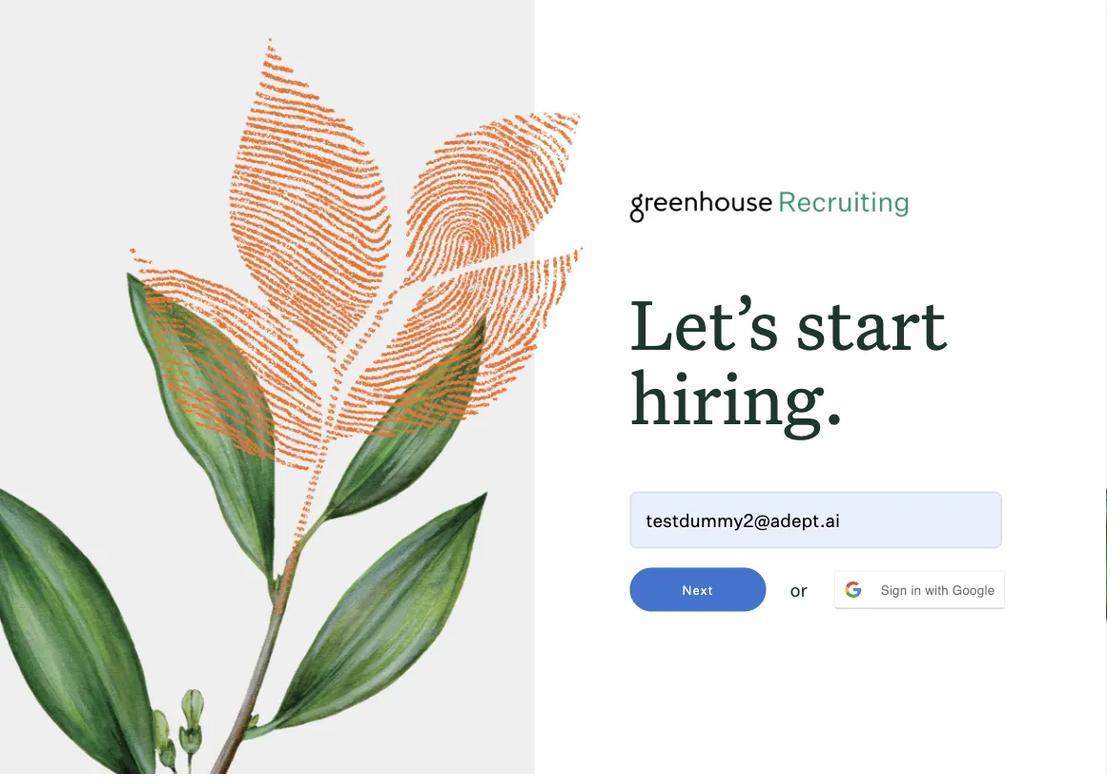 Task type: describe. For each thing, give the bounding box(es) containing it.
Email email field
[[630, 492, 1003, 549]]

let's
[[630, 277, 780, 369]]

next
[[683, 582, 714, 598]]

hiring.
[[630, 351, 847, 443]]



Task type: vqa. For each thing, say whether or not it's contained in the screenshot.
TD
no



Task type: locate. For each thing, give the bounding box(es) containing it.
or
[[790, 579, 808, 601]]

start
[[796, 277, 948, 369]]

next button
[[630, 568, 767, 612]]

let's start hiring.
[[630, 277, 948, 443]]



